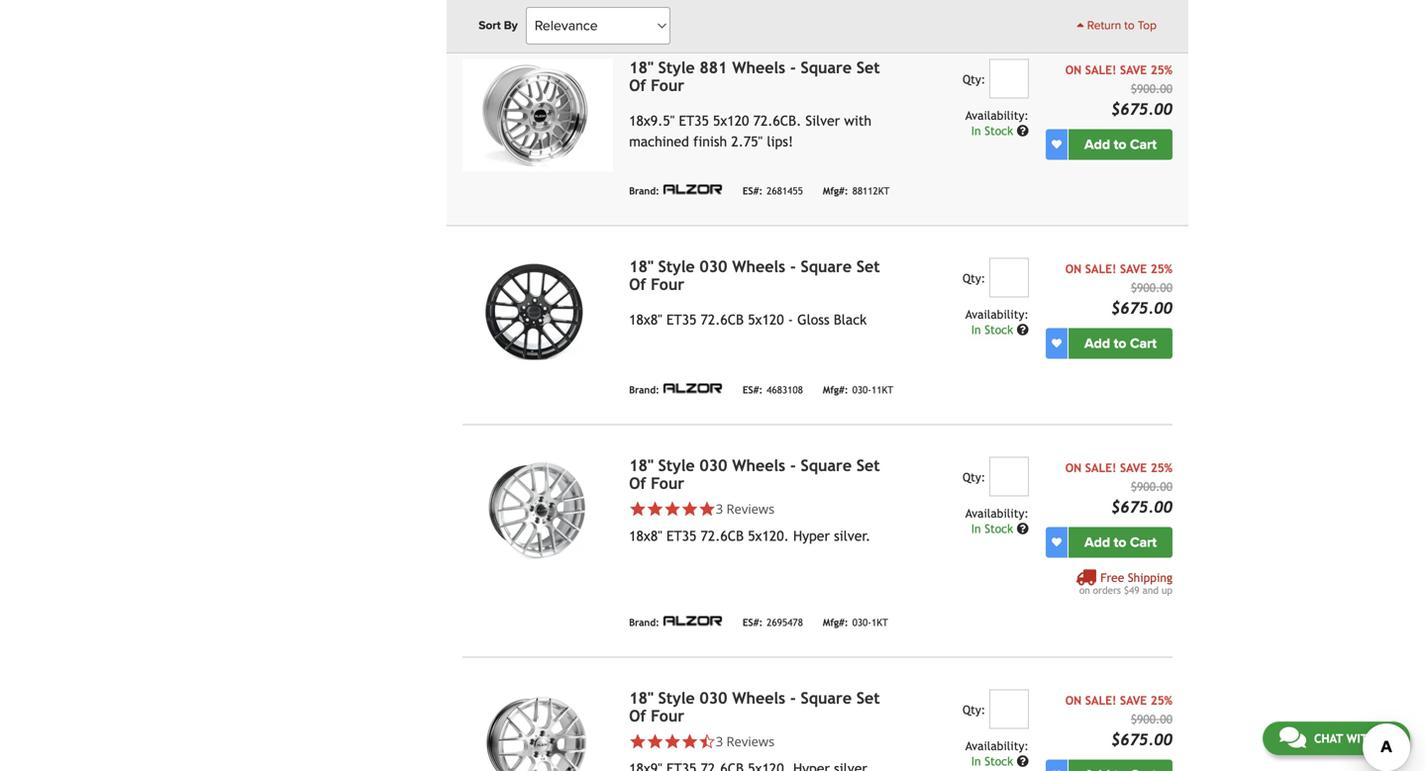 Task type: vqa. For each thing, say whether or not it's contained in the screenshot.
first Set from the top of the page
yes



Task type: locate. For each thing, give the bounding box(es) containing it.
wheels up '18x8" et35 72.6cb 5x120 - gloss black'
[[732, 257, 786, 276]]

add
[[1085, 136, 1111, 153], [1085, 335, 1111, 352], [1085, 534, 1111, 551]]

4 on sale!                         save 25% $900.00 $675.00 from the top
[[1066, 694, 1173, 749]]

4 25% from the top
[[1151, 694, 1173, 708]]

- for 72.6cb.
[[790, 58, 796, 77]]

$49
[[1124, 585, 1140, 596]]

wheels up the 18x8" et35 72.6cb 5x120. hyper silver.
[[732, 456, 786, 475]]

72.6cb left the '5x120.' at the right bottom of the page
[[701, 528, 744, 544]]

2 030 from the top
[[700, 456, 728, 475]]

72.6cb
[[701, 312, 744, 328], [701, 528, 744, 544]]

square
[[801, 58, 852, 77], [801, 257, 852, 276], [801, 456, 852, 475], [801, 689, 852, 708]]

silver
[[806, 113, 840, 129]]

hyper
[[793, 528, 830, 544]]

3 cart from the top
[[1130, 534, 1157, 551]]

alzor - corporate logo image down the 'finish'
[[664, 184, 723, 194]]

style inside 18" style 881 wheels - square set of four
[[658, 58, 695, 77]]

brand:
[[629, 185, 660, 197], [629, 384, 660, 396], [629, 617, 660, 629]]

4 four from the top
[[651, 707, 685, 725]]

on for 2681455
[[1066, 63, 1082, 77]]

2 vertical spatial 18" style 030 wheels - square set of four link
[[629, 689, 880, 725]]

25% for 2681455
[[1151, 63, 1173, 77]]

es#:
[[743, 185, 763, 197], [743, 384, 763, 396], [743, 617, 763, 629]]

1 cart from the top
[[1130, 136, 1157, 153]]

four for 18x8" et35 72.6cb 5x120 - gloss black
[[651, 275, 685, 294]]

us
[[1380, 732, 1394, 746]]

square up hyper on the bottom right of the page
[[801, 456, 852, 475]]

1 vertical spatial add to wish list image
[[1052, 339, 1062, 348]]

1 vertical spatial 72.6cb
[[701, 528, 744, 544]]

wheels for 72.6cb.
[[732, 58, 786, 77]]

cart
[[1130, 136, 1157, 153], [1130, 335, 1157, 352], [1130, 534, 1157, 551]]

2 vertical spatial cart
[[1130, 534, 1157, 551]]

reviews right half star icon
[[727, 733, 775, 751]]

square up gloss
[[801, 257, 852, 276]]

1 vertical spatial cart
[[1130, 335, 1157, 352]]

four for 18x8" et35 72.6cb 5x120. hyper silver.
[[651, 474, 685, 493]]

18" for 18x8" et35 72.6cb 5x120 - gloss black
[[629, 257, 654, 276]]

chat with us
[[1314, 732, 1394, 746]]

2 vertical spatial es#:
[[743, 617, 763, 629]]

0 vertical spatial brand:
[[629, 185, 660, 197]]

0 vertical spatial with
[[844, 113, 872, 129]]

alzor - corporate logo image
[[664, 184, 723, 194], [664, 383, 723, 394], [664, 615, 723, 626]]

alzor - corporate logo image left es#: 2695478
[[664, 615, 723, 626]]

1 qty: from the top
[[963, 72, 986, 86]]

$675.00 for 2681455
[[1111, 100, 1173, 118]]

1 availability: from the top
[[966, 108, 1029, 122]]

2 vertical spatial add to cart
[[1085, 534, 1157, 551]]

on for 4683108
[[1066, 262, 1082, 276]]

0 vertical spatial es#:
[[743, 185, 763, 197]]

18" style 030 wheels - square set of four link up the 18x8" et35 72.6cb 5x120. hyper silver.
[[629, 456, 880, 493]]

3 mfg#: from the top
[[823, 617, 849, 629]]

- inside 18" style 881 wheels - square set of four
[[790, 58, 796, 77]]

3 stock from the top
[[985, 522, 1014, 536]]

2 vertical spatial add
[[1085, 534, 1111, 551]]

18" style 030 wheels - square set of four up the 18x8" et35 72.6cb 5x120. hyper silver.
[[629, 456, 880, 493]]

silver.
[[834, 528, 871, 544]]

2 72.6cb from the top
[[701, 528, 744, 544]]

1 add to cart button from the top
[[1069, 129, 1173, 160]]

3 add from the top
[[1085, 534, 1111, 551]]

stock for 18x9.5" et35 5x120 72.6cb. silver with machined finish 2.75" lips!
[[985, 124, 1014, 137]]

style for 18x8" et35 72.6cb 5x120 - gloss black
[[658, 257, 695, 276]]

2 availability: from the top
[[966, 307, 1029, 321]]

sale! for 4683108
[[1086, 262, 1117, 276]]

None number field
[[989, 59, 1029, 98], [989, 258, 1029, 297], [989, 457, 1029, 497], [989, 690, 1029, 729], [989, 59, 1029, 98], [989, 258, 1029, 297], [989, 457, 1029, 497], [989, 690, 1029, 729]]

wheels down es#: 2695478
[[732, 689, 786, 708]]

4 stock from the top
[[985, 755, 1014, 769]]

2 add to cart from the top
[[1085, 335, 1157, 352]]

0 horizontal spatial with
[[844, 113, 872, 129]]

sale!
[[1086, 63, 1117, 77], [1086, 262, 1117, 276], [1086, 461, 1117, 475], [1086, 694, 1117, 708]]

save for in stock
[[1120, 694, 1147, 708]]

1 vertical spatial 3 reviews
[[716, 733, 775, 751]]

030 up '18x8" et35 72.6cb 5x120 - gloss black'
[[700, 257, 728, 276]]

add to cart for 18" style 030 wheels - square set of four
[[1085, 335, 1157, 352]]

set inside 18" style 881 wheels - square set of four
[[857, 58, 880, 77]]

with left us
[[1347, 732, 1376, 746]]

1 72.6cb from the top
[[701, 312, 744, 328]]

1 stock from the top
[[985, 124, 1014, 137]]

1 brand: from the top
[[629, 185, 660, 197]]

2 vertical spatial 18" style 030 wheels - square set of four
[[629, 689, 880, 725]]

3 in stock from the top
[[972, 522, 1017, 536]]

availability:
[[966, 108, 1029, 122], [966, 307, 1029, 321], [966, 507, 1029, 520], [966, 739, 1029, 753]]

add to wish list image
[[1052, 538, 1062, 548]]

on sale!                         save 25% $900.00 $675.00
[[1066, 63, 1173, 118], [1066, 262, 1173, 317], [1066, 461, 1173, 516], [1066, 694, 1173, 749]]

wheels
[[732, 58, 786, 77], [732, 257, 786, 276], [732, 456, 786, 475], [732, 689, 786, 708]]

mfg#: left the 88112kt
[[823, 185, 849, 197]]

3 es#: from the top
[[743, 617, 763, 629]]

4683108
[[767, 384, 803, 396]]

add to cart for 18" style 881 wheels - square set of four
[[1085, 136, 1157, 153]]

18" style 030 wheels - square set of four up half star icon
[[629, 689, 880, 725]]

of inside 18" style 881 wheels - square set of four
[[629, 76, 646, 94]]

1 18" style 030 wheels - square set of four link from the top
[[629, 257, 880, 294]]

2 alzor - corporate logo image from the top
[[664, 383, 723, 394]]

add to cart
[[1085, 136, 1157, 153], [1085, 335, 1157, 352], [1085, 534, 1157, 551]]

18" style 030 wheels - square set of four link up '18x8" et35 72.6cb 5x120 - gloss black'
[[629, 257, 880, 294]]

1 18x8" from the top
[[629, 312, 663, 328]]

18" style 030 wheels - square set of four link up half star icon
[[629, 689, 880, 725]]

sale! for in stock
[[1086, 694, 1117, 708]]

stock
[[985, 124, 1014, 137], [985, 323, 1014, 337], [985, 522, 1014, 536], [985, 755, 1014, 769]]

to for add to cart button associated with 18" style 881 wheels - square set of four
[[1114, 136, 1127, 153]]

add to cart button
[[1069, 129, 1173, 160], [1069, 328, 1173, 359], [1069, 527, 1173, 558]]

2 brand: from the top
[[629, 384, 660, 396]]

4 style from the top
[[658, 689, 695, 708]]

in stock for 18x9.5" et35 5x120 72.6cb. silver with machined finish 2.75" lips!
[[972, 124, 1017, 137]]

72.6cb up es#: 4683108 on the right of page
[[701, 312, 744, 328]]

1 horizontal spatial with
[[1347, 732, 1376, 746]]

4 sale! from the top
[[1086, 694, 1117, 708]]

qty: for 18x8" et35 72.6cb 5x120 - gloss black
[[963, 271, 986, 285]]

alzor - corporate logo image left es#: 4683108 on the right of page
[[664, 383, 723, 394]]

2 on sale!                         save 25% $900.00 $675.00 from the top
[[1066, 262, 1173, 317]]

caret up image
[[1077, 19, 1084, 31]]

2 in stock from the top
[[972, 323, 1017, 337]]

- up the 72.6cb.
[[790, 58, 796, 77]]

25% for in stock
[[1151, 694, 1173, 708]]

question circle image
[[1017, 324, 1029, 336], [1017, 523, 1029, 535], [1017, 756, 1029, 768]]

es#: left 2695478
[[743, 617, 763, 629]]

save for 4683108
[[1120, 262, 1147, 276]]

0 vertical spatial 3 reviews
[[716, 500, 775, 518]]

1 18" style 030 wheels - square set of four from the top
[[629, 257, 880, 294]]

- up '18x8" et35 72.6cb 5x120 - gloss black'
[[790, 257, 796, 276]]

0 vertical spatial add to cart
[[1085, 136, 1157, 153]]

4 $900.00 from the top
[[1131, 713, 1173, 726]]

qty:
[[963, 72, 986, 86], [963, 271, 986, 285], [963, 470, 986, 484], [963, 703, 986, 717]]

1 vertical spatial reviews
[[727, 733, 775, 751]]

1 vertical spatial mfg#:
[[823, 384, 849, 396]]

3 four from the top
[[651, 474, 685, 493]]

3 brand: from the top
[[629, 617, 660, 629]]

in for 18x8" et35 72.6cb 5x120. hyper silver.
[[972, 522, 981, 536]]

on
[[1080, 585, 1090, 596]]

18" style 030 wheels - square set of four up '18x8" et35 72.6cb 5x120 - gloss black'
[[629, 257, 880, 294]]

2 stock from the top
[[985, 323, 1014, 337]]

1 add to cart from the top
[[1085, 136, 1157, 153]]

0 vertical spatial 18" style 030 wheels - square set of four link
[[629, 257, 880, 294]]

with inside '18x9.5" et35 5x120 72.6cb. silver with machined finish 2.75" lips!'
[[844, 113, 872, 129]]

1 vertical spatial add to cart button
[[1069, 328, 1173, 359]]

on
[[1066, 63, 1082, 77], [1066, 262, 1082, 276], [1066, 461, 1082, 475], [1066, 694, 1082, 708]]

2 vertical spatial brand:
[[629, 617, 660, 629]]

reviews
[[727, 500, 775, 518], [727, 733, 775, 751]]

qty: for 18x9.5" et35 5x120 72.6cb. silver with machined finish 2.75" lips!
[[963, 72, 986, 86]]

- left gloss
[[788, 312, 793, 328]]

mfg#:
[[823, 185, 849, 197], [823, 384, 849, 396], [823, 617, 849, 629]]

2 vertical spatial et35
[[667, 528, 697, 544]]

2 vertical spatial mfg#:
[[823, 617, 849, 629]]

030 up the 18x8" et35 72.6cb 5x120. hyper silver.
[[700, 456, 728, 475]]

18"
[[629, 58, 654, 77], [629, 257, 654, 276], [629, 456, 654, 475], [629, 689, 654, 708]]

- for 5x120.
[[790, 456, 796, 475]]

0 vertical spatial cart
[[1130, 136, 1157, 153]]

2 on from the top
[[1066, 262, 1082, 276]]

1 vertical spatial 18" style 030 wheels - square set of four link
[[629, 456, 880, 493]]

1 $675.00 from the top
[[1111, 100, 1173, 118]]

add to wish list image for 18" style 881 wheels - square set of four
[[1052, 139, 1062, 149]]

with
[[844, 113, 872, 129], [1347, 732, 1376, 746]]

1 vertical spatial 18" style 030 wheels - square set of four
[[629, 456, 880, 493]]

25%
[[1151, 63, 1173, 77], [1151, 262, 1173, 276], [1151, 461, 1173, 475], [1151, 694, 1173, 708]]

- for 5x120
[[790, 257, 796, 276]]

0 vertical spatial add to cart button
[[1069, 129, 1173, 160]]

030
[[700, 257, 728, 276], [700, 456, 728, 475], [700, 689, 728, 708]]

3 square from the top
[[801, 456, 852, 475]]

2 save from the top
[[1120, 262, 1147, 276]]

2 25% from the top
[[1151, 262, 1173, 276]]

availability: for 18x8" et35 72.6cb 5x120 - gloss black
[[966, 307, 1029, 321]]

2 qty: from the top
[[963, 271, 986, 285]]

2 3 reviews from the top
[[716, 733, 775, 751]]

2 18" from the top
[[629, 257, 654, 276]]

1 square from the top
[[801, 58, 852, 77]]

gloss
[[798, 312, 830, 328]]

es#2681455 - 88112kt - 18" style 881 wheels - square set of four  - 18x9.5" et35 5x120 72.6cb. silver with machined finish 2.75" lips! - alzor - bmw image
[[463, 59, 613, 172]]

3 18" from the top
[[629, 456, 654, 475]]

mfg#: left the 1kt
[[823, 617, 849, 629]]

$675.00
[[1111, 100, 1173, 118], [1111, 299, 1173, 317], [1111, 498, 1173, 516], [1111, 731, 1173, 749]]

25% for 4683108
[[1151, 262, 1173, 276]]

wheels right 881
[[732, 58, 786, 77]]

1 of from the top
[[629, 76, 646, 94]]

star image
[[664, 501, 681, 518], [699, 501, 716, 518], [681, 733, 699, 751]]

on sale!                         save 25% $900.00 $675.00 for in stock
[[1066, 694, 1173, 749]]

set for 18x9.5" et35 5x120 72.6cb. silver with machined finish 2.75" lips!
[[857, 58, 880, 77]]

to
[[1125, 18, 1135, 33], [1114, 136, 1127, 153], [1114, 335, 1127, 352], [1114, 534, 1127, 551]]

4 in stock from the top
[[972, 755, 1017, 769]]

0 vertical spatial 030
[[700, 257, 728, 276]]

2 vertical spatial question circle image
[[1017, 756, 1029, 768]]

3 reviews
[[716, 500, 775, 518], [716, 733, 775, 751]]

1 vertical spatial 030-
[[853, 617, 872, 629]]

2 mfg#: from the top
[[823, 384, 849, 396]]

88112kt
[[853, 185, 890, 197]]

1 vertical spatial add to cart
[[1085, 335, 1157, 352]]

style for 18x9.5" et35 5x120 72.6cb. silver with machined finish 2.75" lips!
[[658, 58, 695, 77]]

1 style from the top
[[658, 58, 695, 77]]

1 save from the top
[[1120, 63, 1147, 77]]

save
[[1120, 63, 1147, 77], [1120, 262, 1147, 276], [1120, 461, 1147, 475], [1120, 694, 1147, 708]]

4 on from the top
[[1066, 694, 1082, 708]]

$675.00 for in stock
[[1111, 731, 1173, 749]]

-
[[790, 58, 796, 77], [790, 257, 796, 276], [788, 312, 793, 328], [790, 456, 796, 475], [790, 689, 796, 708]]

5x120
[[713, 113, 749, 129], [748, 312, 784, 328]]

four for 18x9.5" et35 5x120 72.6cb. silver with machined finish 2.75" lips!
[[651, 76, 685, 94]]

1 vertical spatial alzor - corporate logo image
[[664, 383, 723, 394]]

1 $900.00 from the top
[[1131, 82, 1173, 95]]

18x8" et35 72.6cb 5x120 - gloss black
[[629, 312, 867, 328]]

up
[[1162, 585, 1173, 596]]

0 vertical spatial add
[[1085, 136, 1111, 153]]

3 on sale!                         save 25% $900.00 $675.00 from the top
[[1066, 461, 1173, 516]]

0 vertical spatial alzor - corporate logo image
[[664, 184, 723, 194]]

2 $900.00 from the top
[[1131, 281, 1173, 294]]

2 four from the top
[[651, 275, 685, 294]]

mfg#: for with
[[823, 185, 849, 197]]

1 add to wish list image from the top
[[1052, 139, 1062, 149]]

1 vertical spatial et35
[[667, 312, 697, 328]]

030- right 2695478
[[853, 617, 872, 629]]

0 vertical spatial question circle image
[[1017, 324, 1029, 336]]

- up hyper on the bottom right of the page
[[790, 456, 796, 475]]

1 vertical spatial 18x8"
[[629, 528, 663, 544]]

1 25% from the top
[[1151, 63, 1173, 77]]

2 es#: from the top
[[743, 384, 763, 396]]

of for 18x8" et35 72.6cb 5x120 - gloss black
[[629, 275, 646, 294]]

0 vertical spatial reviews
[[727, 500, 775, 518]]

1 wheels from the top
[[732, 58, 786, 77]]

1 vertical spatial brand:
[[629, 384, 660, 396]]

2 18" style 030 wheels - square set of four link from the top
[[629, 456, 880, 493]]

2 vertical spatial alzor - corporate logo image
[[664, 615, 723, 626]]

$900.00 for 4683108
[[1131, 281, 1173, 294]]

1 vertical spatial 030
[[700, 456, 728, 475]]

3 of from the top
[[629, 474, 646, 493]]

881
[[700, 58, 728, 77]]

1 in stock from the top
[[972, 124, 1017, 137]]

four inside 18" style 881 wheels - square set of four
[[651, 76, 685, 94]]

star image
[[629, 501, 647, 518], [647, 501, 664, 518], [681, 501, 699, 518], [629, 733, 647, 751], [647, 733, 664, 751], [664, 733, 681, 751]]

5x120 up 2.75"
[[713, 113, 749, 129]]

square up silver
[[801, 58, 852, 77]]

0 vertical spatial add to wish list image
[[1052, 139, 1062, 149]]

0 vertical spatial 18" style 030 wheels - square set of four
[[629, 257, 880, 294]]

18" inside 18" style 881 wheels - square set of four
[[629, 58, 654, 77]]

set for 18x8" et35 72.6cb 5x120. hyper silver.
[[857, 456, 880, 475]]

5x120.
[[748, 528, 789, 544]]

four
[[651, 76, 685, 94], [651, 275, 685, 294], [651, 474, 685, 493], [651, 707, 685, 725]]

alzor - corporate logo image for 5x120.
[[664, 615, 723, 626]]

3 set from the top
[[857, 456, 880, 475]]

18x9.5"
[[629, 113, 675, 129]]

1 alzor - corporate logo image from the top
[[664, 184, 723, 194]]

1 030- from the top
[[853, 384, 872, 396]]

mfg#: 88112kt
[[823, 185, 890, 197]]

3 reviews link
[[629, 500, 885, 518], [716, 500, 775, 518], [629, 733, 885, 751], [716, 733, 775, 751]]

with right silver
[[844, 113, 872, 129]]

1 four from the top
[[651, 76, 685, 94]]

et35 inside '18x9.5" et35 5x120 72.6cb. silver with machined finish 2.75" lips!'
[[679, 113, 709, 129]]

4 $675.00 from the top
[[1111, 731, 1173, 749]]

5x120 left gloss
[[748, 312, 784, 328]]

030 up half star icon
[[700, 689, 728, 708]]

2 add from the top
[[1085, 335, 1111, 352]]

2 add to wish list image from the top
[[1052, 339, 1062, 348]]

3 add to cart from the top
[[1085, 534, 1157, 551]]

3 18" style 030 wheels - square set of four link from the top
[[629, 689, 880, 725]]

es#: for 72.6cb.
[[743, 185, 763, 197]]

030-
[[853, 384, 872, 396], [853, 617, 872, 629]]

1 vertical spatial es#:
[[743, 384, 763, 396]]

2 vertical spatial 030
[[700, 689, 728, 708]]

2 style from the top
[[658, 257, 695, 276]]

2 square from the top
[[801, 257, 852, 276]]

1 vertical spatial 3
[[716, 733, 723, 751]]

18x8"
[[629, 312, 663, 328], [629, 528, 663, 544]]

to for first add to cart button from the bottom of the page
[[1114, 534, 1127, 551]]

2 of from the top
[[629, 275, 646, 294]]

1 add from the top
[[1085, 136, 1111, 153]]

set
[[857, 58, 880, 77], [857, 257, 880, 276], [857, 456, 880, 475], [857, 689, 880, 708]]

1 3 reviews from the top
[[716, 500, 775, 518]]

$900.00
[[1131, 82, 1173, 95], [1131, 281, 1173, 294], [1131, 480, 1173, 494], [1131, 713, 1173, 726]]

0 vertical spatial 030-
[[853, 384, 872, 396]]

of
[[629, 76, 646, 94], [629, 275, 646, 294], [629, 474, 646, 493], [629, 707, 646, 725]]

18x8" for 18x8" et35 72.6cb 5x120. hyper silver.
[[629, 528, 663, 544]]

2 sale! from the top
[[1086, 262, 1117, 276]]

es#: 2681455
[[743, 185, 803, 197]]

wheels inside 18" style 881 wheels - square set of four
[[732, 58, 786, 77]]

1 030 from the top
[[700, 257, 728, 276]]

style
[[658, 58, 695, 77], [658, 257, 695, 276], [658, 456, 695, 475], [658, 689, 695, 708]]

0 vertical spatial mfg#:
[[823, 185, 849, 197]]

reviews up the 18x8" et35 72.6cb 5x120. hyper silver.
[[727, 500, 775, 518]]

$900.00 for 2681455
[[1131, 82, 1173, 95]]

2 set from the top
[[857, 257, 880, 276]]

3 wheels from the top
[[732, 456, 786, 475]]

0 vertical spatial et35
[[679, 113, 709, 129]]

square inside 18" style 881 wheels - square set of four
[[801, 58, 852, 77]]

3 style from the top
[[658, 456, 695, 475]]

18" style 030 wheels - square set of four link
[[629, 257, 880, 294], [629, 456, 880, 493], [629, 689, 880, 725]]

0 vertical spatial 3
[[716, 500, 723, 518]]

18x9.5" et35 5x120 72.6cb. silver with machined finish 2.75" lips!
[[629, 113, 872, 149]]

es#: left 2681455
[[743, 185, 763, 197]]

by
[[504, 18, 518, 33]]

2695478
[[767, 617, 803, 629]]

free shipping on orders $49 and up
[[1080, 571, 1173, 596]]

2 wheels from the top
[[732, 257, 786, 276]]

3 alzor - corporate logo image from the top
[[664, 615, 723, 626]]

et35
[[679, 113, 709, 129], [667, 312, 697, 328], [667, 528, 697, 544]]

stock for 18x8" et35 72.6cb 5x120 - gloss black
[[985, 323, 1014, 337]]

2 question circle image from the top
[[1017, 523, 1029, 535]]

3
[[716, 500, 723, 518], [716, 733, 723, 751]]

18" style 030 wheels - square set of four for 5x120.
[[629, 456, 880, 493]]

square down mfg#: 030-1kt
[[801, 689, 852, 708]]

0 vertical spatial 72.6cb
[[701, 312, 744, 328]]

mfg#: for gloss
[[823, 384, 849, 396]]

4 save from the top
[[1120, 694, 1147, 708]]

1 vertical spatial question circle image
[[1017, 523, 1029, 535]]

1 question circle image from the top
[[1017, 324, 1029, 336]]

18" style 030 wheels - square set of four
[[629, 257, 880, 294], [629, 456, 880, 493], [629, 689, 880, 725]]

0 vertical spatial 5x120
[[713, 113, 749, 129]]

2 cart from the top
[[1130, 335, 1157, 352]]

in stock for 18x8" et35 72.6cb 5x120. hyper silver.
[[972, 522, 1017, 536]]

1 vertical spatial add
[[1085, 335, 1111, 352]]

es#: left 4683108 at the right of the page
[[743, 384, 763, 396]]

2 add to cart button from the top
[[1069, 328, 1173, 359]]

in
[[972, 124, 981, 137], [972, 323, 981, 337], [972, 522, 981, 536], [972, 755, 981, 769]]

2 vertical spatial add to cart button
[[1069, 527, 1173, 558]]

0 vertical spatial 18x8"
[[629, 312, 663, 328]]

add to wish list image
[[1052, 139, 1062, 149], [1052, 339, 1062, 348]]

of for 18x9.5" et35 5x120 72.6cb. silver with machined finish 2.75" lips!
[[629, 76, 646, 94]]

wheels for 5x120
[[732, 257, 786, 276]]

orders
[[1093, 585, 1121, 596]]

1 vertical spatial with
[[1347, 732, 1376, 746]]

in stock
[[972, 124, 1017, 137], [972, 323, 1017, 337], [972, 522, 1017, 536], [972, 755, 1017, 769]]

mfg#: left 11kt
[[823, 384, 849, 396]]

4 availability: from the top
[[966, 739, 1029, 753]]

030- down black
[[853, 384, 872, 396]]



Task type: describe. For each thing, give the bounding box(es) containing it.
18" style 030 wheels - square set of four for 5x120
[[629, 257, 880, 294]]

es#2695479 - 030-2kt - 18" style 030 wheels - square set of four - 18x9" et35 72.6cb 5x120. hyper silver. - alzor - bmw mini image
[[463, 690, 613, 772]]

030 for 5x120.
[[700, 456, 728, 475]]

square for gloss
[[801, 257, 852, 276]]

add to cart button for 18" style 881 wheels - square set of four
[[1069, 129, 1173, 160]]

stock for 18x8" et35 72.6cb 5x120. hyper silver.
[[985, 522, 1014, 536]]

3 sale! from the top
[[1086, 461, 1117, 475]]

3 save from the top
[[1120, 461, 1147, 475]]

machined
[[629, 134, 689, 149]]

finish
[[693, 134, 727, 149]]

top
[[1138, 18, 1157, 33]]

sale! for 2681455
[[1086, 63, 1117, 77]]

cart for 18" style 881 wheels - square set of four
[[1130, 136, 1157, 153]]

3 add to cart button from the top
[[1069, 527, 1173, 558]]

030 for 5x120
[[700, 257, 728, 276]]

brand: for 18x8" et35 72.6cb 5x120 - gloss black
[[629, 384, 660, 396]]

18x8" et35 72.6cb 5x120. hyper silver.
[[629, 528, 871, 544]]

square for with
[[801, 58, 852, 77]]

4 wheels from the top
[[732, 689, 786, 708]]

4 18" from the top
[[629, 689, 654, 708]]

1kt
[[872, 617, 888, 629]]

availability: for 18x9.5" et35 5x120 72.6cb. silver with machined finish 2.75" lips!
[[966, 108, 1029, 122]]

return to top
[[1084, 18, 1157, 33]]

1 reviews from the top
[[727, 500, 775, 518]]

18" style 881 wheels - square set of four link
[[629, 58, 880, 94]]

alzor - corporate logo image for 72.6cb.
[[664, 184, 723, 194]]

in for 18x8" et35 72.6cb 5x120 - gloss black
[[972, 323, 981, 337]]

save for 2681455
[[1120, 63, 1147, 77]]

half star image
[[699, 733, 716, 751]]

black
[[834, 312, 867, 328]]

18x8" for 18x8" et35 72.6cb 5x120 - gloss black
[[629, 312, 663, 328]]

return to top link
[[1077, 17, 1157, 35]]

chat
[[1314, 732, 1343, 746]]

set for 18x8" et35 72.6cb 5x120 - gloss black
[[857, 257, 880, 276]]

question circle image
[[1017, 125, 1029, 137]]

question circle image for 18x8" et35 72.6cb 5x120. hyper silver.
[[1017, 523, 1029, 535]]

mfg#: 030-1kt
[[823, 617, 888, 629]]

72.6cb for 5x120.
[[701, 528, 744, 544]]

square for silver.
[[801, 456, 852, 475]]

add to wish list image for 18" style 030 wheels - square set of four
[[1052, 339, 1062, 348]]

3 question circle image from the top
[[1017, 756, 1029, 768]]

3 25% from the top
[[1151, 461, 1173, 475]]

$675.00 for 4683108
[[1111, 299, 1173, 317]]

on sale!                         save 25% $900.00 $675.00 for 4683108
[[1066, 262, 1173, 317]]

return
[[1088, 18, 1122, 33]]

question circle image for 18x8" et35 72.6cb 5x120 - gloss black
[[1017, 324, 1029, 336]]

4 qty: from the top
[[963, 703, 986, 717]]

availability: for 18x8" et35 72.6cb 5x120. hyper silver.
[[966, 507, 1029, 520]]

- down 2695478
[[790, 689, 796, 708]]

cart for 18" style 030 wheels - square set of four
[[1130, 335, 1157, 352]]

shipping
[[1128, 571, 1173, 585]]

free
[[1101, 571, 1125, 585]]

et35 for 18x9.5" et35 5x120 72.6cb. silver with machined finish 2.75" lips!
[[679, 113, 709, 129]]

2681455
[[767, 185, 803, 197]]

et35 for 18x8" et35 72.6cb 5x120. hyper silver.
[[667, 528, 697, 544]]

2 reviews from the top
[[727, 733, 775, 751]]

030- for 18x8" et35 72.6cb 5x120 - gloss black
[[853, 384, 872, 396]]

72.6cb for 5x120
[[701, 312, 744, 328]]

1 3 from the top
[[716, 500, 723, 518]]

18" for 18x9.5" et35 5x120 72.6cb. silver with machined finish 2.75" lips!
[[629, 58, 654, 77]]

qty: for 18x8" et35 72.6cb 5x120. hyper silver.
[[963, 470, 986, 484]]

3 $675.00 from the top
[[1111, 498, 1173, 516]]

es#: 2695478
[[743, 617, 803, 629]]

wheels for 5x120.
[[732, 456, 786, 475]]

on for in stock
[[1066, 694, 1082, 708]]

18" for 18x8" et35 72.6cb 5x120. hyper silver.
[[629, 456, 654, 475]]

sort by
[[479, 18, 518, 33]]

3 on from the top
[[1066, 461, 1082, 475]]

mfg#: 030-11kt
[[823, 384, 894, 396]]

3 030 from the top
[[700, 689, 728, 708]]

030- for 18x8" et35 72.6cb 5x120. hyper silver.
[[853, 617, 872, 629]]

of for 18x8" et35 72.6cb 5x120. hyper silver.
[[629, 474, 646, 493]]

es#: 4683108
[[743, 384, 803, 396]]

es#: for 5x120.
[[743, 617, 763, 629]]

4 of from the top
[[629, 707, 646, 725]]

es#: for 5x120
[[743, 384, 763, 396]]

brand: for 18x8" et35 72.6cb 5x120. hyper silver.
[[629, 617, 660, 629]]

et35 for 18x8" et35 72.6cb 5x120 - gloss black
[[667, 312, 697, 328]]

18" style 030 wheels - square set of four link for 5x120.
[[629, 456, 880, 493]]

chat with us link
[[1263, 722, 1411, 756]]

18" style 030 wheels - square set of four link for 5x120
[[629, 257, 880, 294]]

add to cart button for 18" style 030 wheels - square set of four
[[1069, 328, 1173, 359]]

style for 18x8" et35 72.6cb 5x120. hyper silver.
[[658, 456, 695, 475]]

11kt
[[872, 384, 894, 396]]

$900.00 for in stock
[[1131, 713, 1173, 726]]

2 3 from the top
[[716, 733, 723, 751]]

on sale!                         save 25% $900.00 $675.00 for 2681455
[[1066, 63, 1173, 118]]

4 square from the top
[[801, 689, 852, 708]]

18" style 881 wheels - square set of four
[[629, 58, 880, 94]]

add for 18" style 030 wheels - square set of four
[[1085, 335, 1111, 352]]

3 $900.00 from the top
[[1131, 480, 1173, 494]]

in for 18x9.5" et35 5x120 72.6cb. silver with machined finish 2.75" lips!
[[972, 124, 981, 137]]

3 18" style 030 wheels - square set of four from the top
[[629, 689, 880, 725]]

4 in from the top
[[972, 755, 981, 769]]

brand: for 18x9.5" et35 5x120 72.6cb. silver with machined finish 2.75" lips!
[[629, 185, 660, 197]]

5x120 inside '18x9.5" et35 5x120 72.6cb. silver with machined finish 2.75" lips!'
[[713, 113, 749, 129]]

es#2695478 - 030-1kt - 18" style 030 wheels - square set of four - 18x8" et35 72.6cb 5x120. hyper silver. - alzor - bmw mini image
[[463, 457, 613, 570]]

and
[[1143, 585, 1159, 596]]

2.75"
[[731, 134, 763, 149]]

add for 18" style 881 wheels - square set of four
[[1085, 136, 1111, 153]]

72.6cb.
[[753, 113, 802, 129]]

1 vertical spatial 5x120
[[748, 312, 784, 328]]

alzor - corporate logo image for 5x120
[[664, 383, 723, 394]]

lips!
[[767, 134, 794, 149]]

comments image
[[1280, 726, 1307, 750]]

in stock for 18x8" et35 72.6cb 5x120 - gloss black
[[972, 323, 1017, 337]]

sort
[[479, 18, 501, 33]]

4 set from the top
[[857, 689, 880, 708]]

mfg#: for silver.
[[823, 617, 849, 629]]

to for add to cart button related to 18" style 030 wheels - square set of four
[[1114, 335, 1127, 352]]

es#4683108 - 030-11kt - 18" style 030 wheels - square set of four - 18x8" et35 72.6cb 5x120 - gloss black - alzor - bmw mini image
[[463, 258, 613, 371]]

to inside return to top link
[[1125, 18, 1135, 33]]



